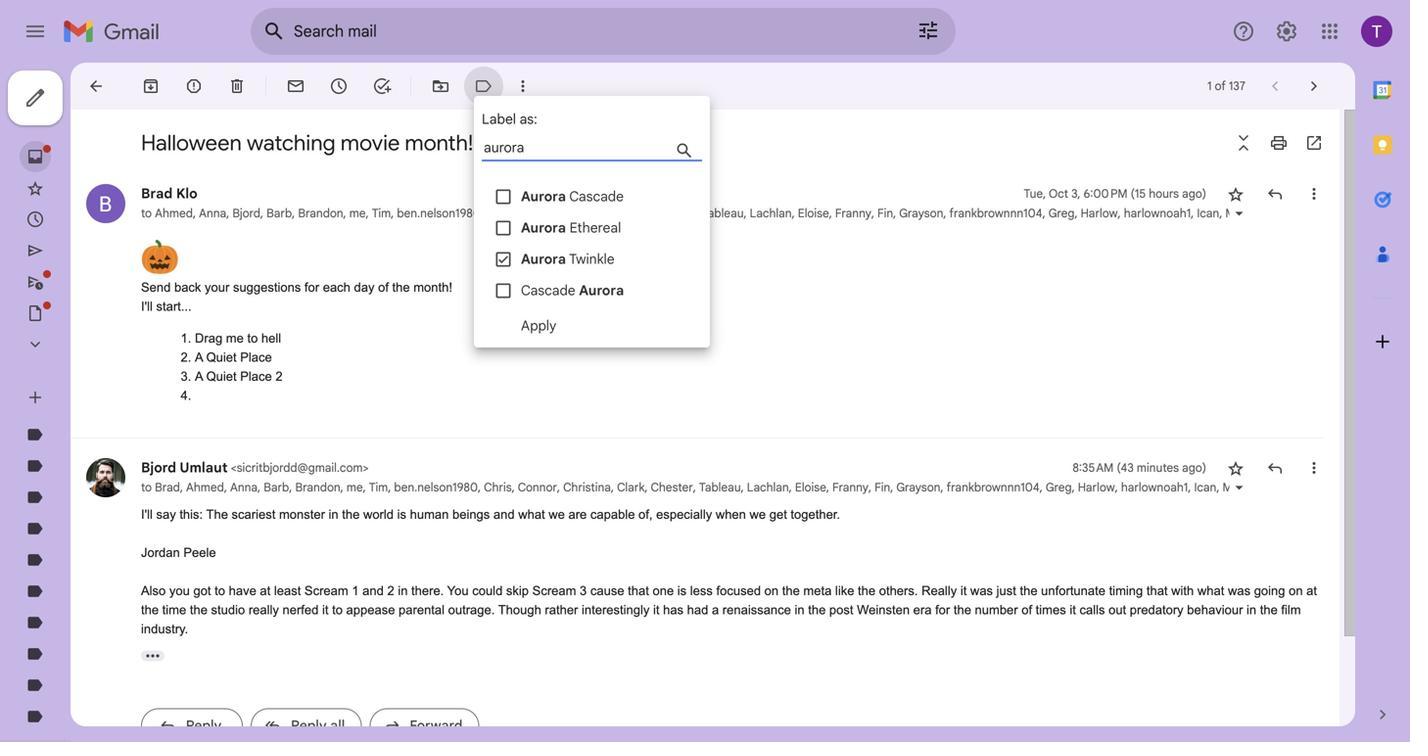 Task type: describe. For each thing, give the bounding box(es) containing it.
>
[[363, 461, 369, 475]]

137
[[1229, 79, 1246, 94]]

1 vertical spatial in
[[398, 584, 408, 598]]

get
[[769, 507, 787, 522]]

me for bjord
[[349, 206, 366, 221]]

meta
[[803, 584, 832, 598]]

1 vertical spatial cascade
[[521, 282, 575, 299]]

add to tasks image
[[372, 76, 392, 96]]

month! inside send back your suggestions for each day of the month! i'll start... drag me to hell a quiet place a quiet place 2
[[413, 280, 452, 295]]

outrage.
[[448, 603, 495, 617]]

the right like
[[858, 584, 876, 598]]

drag
[[195, 331, 222, 346]]

the down going
[[1260, 603, 1278, 617]]

2 was from the left
[[1228, 584, 1251, 598]]

0 horizontal spatial what
[[518, 507, 545, 522]]

1 vertical spatial clark
[[617, 480, 645, 495]]

weinsten
[[857, 603, 910, 617]]

2 inside send back your suggestions for each day of the month! i'll start... drag me to hell a quiet place a quiet place 2
[[276, 369, 283, 384]]

1 vertical spatial bjord
[[141, 459, 176, 476]]

to left appease
[[332, 603, 343, 617]]

0 vertical spatial of
[[1215, 79, 1226, 94]]

focused
[[716, 584, 761, 598]]

for inside also you got to have at least scream 1 and 2 in there. you could skip scream 3 cause that one is less focused on the meta like the others. really it was just the unfortunate timing that with what was going on at the time the studio really nerfed it to appease parental outrage. though rather interestingly it has had a renaissance in the post weinsten era for the number of times it calls out predatory behaviour in the film industry.
[[935, 603, 950, 617]]

1 vertical spatial grayson
[[896, 480, 941, 495]]

1 ago) from the top
[[1182, 187, 1206, 201]]

0 vertical spatial michael's
[[1225, 206, 1275, 221]]

times
[[1036, 603, 1066, 617]]

minutes
[[1137, 461, 1179, 475]]

has
[[663, 603, 684, 617]]

nerfed
[[283, 603, 319, 617]]

umlaut
[[180, 459, 228, 476]]

0 vertical spatial fin
[[877, 206, 893, 221]]

forward
[[410, 717, 463, 734]]

0 vertical spatial harlownoah1
[[1124, 206, 1191, 221]]

1 scream from the left
[[304, 584, 348, 598]]

suggestions
[[233, 280, 301, 295]]

0 vertical spatial ahmed
[[155, 206, 193, 221]]

this:
[[180, 507, 203, 522]]

it left has
[[653, 603, 660, 617]]

jordan peele
[[141, 545, 216, 560]]

say
[[156, 507, 176, 522]]

1 vertical spatial lachlan
[[747, 480, 789, 495]]

0 vertical spatial bjord
[[232, 206, 260, 221]]

are
[[568, 507, 587, 522]]

sicritbjordd@gmail.com
[[237, 461, 363, 475]]

halloween
[[141, 129, 242, 157]]

main menu image
[[24, 20, 47, 43]]

more image
[[513, 76, 533, 96]]

you got
[[169, 584, 211, 598]]

reply all link
[[251, 709, 362, 742]]

important mainly because you often read messages with this label. switch
[[483, 133, 503, 153]]

scariest
[[232, 507, 276, 522]]

timing
[[1109, 584, 1143, 598]]

older image
[[1304, 76, 1324, 96]]

0 vertical spatial clark
[[620, 206, 648, 221]]

0 vertical spatial 1
[[1207, 79, 1212, 94]]

label
[[482, 111, 516, 128]]

barb for anna
[[264, 480, 289, 495]]

out
[[1109, 603, 1126, 617]]

back to inbox image
[[86, 76, 106, 96]]

8:35 am (43 minutes ago)
[[1073, 461, 1206, 475]]

bjord umlaut cell
[[141, 459, 369, 476]]

0 vertical spatial brad
[[141, 185, 173, 202]]

the
[[206, 507, 228, 522]]

the down really
[[954, 603, 971, 617]]

chester
[[651, 480, 693, 495]]

tue,
[[1024, 187, 1046, 201]]

though
[[498, 603, 541, 617]]

6:00 pm
[[1084, 187, 1128, 201]]

studio
[[211, 603, 245, 617]]

aurora for twinkle
[[521, 251, 566, 268]]

0 horizontal spatial is
[[397, 507, 406, 522]]

going
[[1254, 584, 1285, 598]]

1 vertical spatial ican
[[1194, 480, 1217, 495]]

(15
[[1131, 187, 1146, 201]]

to inside send back your suggestions for each day of the month! i'll start... drag me to hell a quiet place a quiet place 2
[[247, 331, 258, 346]]

2 quiet from the top
[[206, 369, 237, 384]]

really
[[249, 603, 279, 617]]

1 vertical spatial harlownoah1
[[1121, 480, 1188, 495]]

barb for bjord
[[266, 206, 292, 221]]

parental
[[399, 603, 445, 617]]

skip
[[506, 584, 529, 598]]

1 place from the top
[[240, 350, 272, 365]]

each
[[323, 280, 351, 295]]

2 that from the left
[[1147, 584, 1168, 598]]

when
[[716, 507, 746, 522]]

especially
[[656, 507, 712, 522]]

1 vertical spatial ahmed
[[186, 480, 224, 495]]

calls
[[1080, 603, 1105, 617]]

0 vertical spatial franny
[[835, 206, 871, 221]]

0 horizontal spatial in
[[329, 507, 338, 522]]

0 vertical spatial tableau
[[702, 206, 744, 221]]

tim for chris
[[372, 206, 391, 221]]

i'll inside send back your suggestions for each day of the month! i'll start... drag me to hell a quiet place a quiet place 2
[[141, 299, 153, 314]]

cascade aurora
[[521, 282, 624, 299]]

to ahmed , anna , bjord , barb , brandon , me , tim , ben.nelson1980 chris connor christina clark
[[141, 206, 648, 221]]

watching
[[247, 129, 336, 157]]

move to image
[[431, 76, 450, 96]]

1 vertical spatial christina
[[563, 480, 611, 495]]

as:
[[520, 111, 537, 128]]

0 vertical spatial eloise
[[798, 206, 829, 221]]

human
[[410, 507, 449, 522]]

to brad , ahmed , anna , barb , brandon , me , tim , ben.nelson1980 , chris , connor , christina , clark , chester , tableau , lachlan , eloise , franny , fin , grayson , frankbrownnn104 , greg , harlow , harlownoah1 , ican , michael's
[[141, 480, 1273, 495]]

1 vertical spatial brad
[[155, 480, 180, 495]]

1 vertical spatial eloise
[[795, 480, 826, 495]]

had
[[687, 603, 708, 617]]

for inside send back your suggestions for each day of the month! i'll start... drag me to hell a quiet place a quiet place 2
[[304, 280, 319, 295]]

1 of 137
[[1207, 79, 1246, 94]]

me inside send back your suggestions for each day of the month! i'll start... drag me to hell a quiet place a quiet place 2
[[226, 331, 244, 346]]

all
[[330, 717, 345, 734]]

oct
[[1049, 187, 1068, 201]]

behaviour
[[1187, 603, 1243, 617]]

0 vertical spatial lachlan
[[750, 206, 792, 221]]

bjord umlaut < sicritbjordd@gmail.com >
[[141, 459, 369, 476]]

snooze image
[[329, 76, 349, 96]]

others.
[[879, 584, 918, 598]]

1 vertical spatial greg
[[1046, 480, 1072, 495]]

label as:
[[482, 111, 537, 128]]

to down "brad klo"
[[141, 206, 152, 221]]

day
[[354, 280, 375, 295]]

8:35 am (43 minutes ago) cell
[[1073, 458, 1206, 478]]

i'll say this: the scariest monster in the world is human beings and what we are capable of, especially when we get together.
[[141, 507, 840, 522]]

tableau , lachlan , eloise , franny , fin , grayson , frankbrownnn104 , greg , harlow , harlownoah1 , ican , michael's
[[702, 206, 1275, 221]]

back
[[174, 280, 201, 295]]

1 vertical spatial harlow
[[1078, 480, 1115, 495]]

aurora for cascade
[[521, 188, 566, 205]]

mark as unread image
[[286, 76, 306, 96]]

brandon for anna
[[295, 480, 340, 495]]

post
[[829, 603, 853, 617]]

a
[[712, 603, 719, 617]]

support image
[[1232, 20, 1255, 43]]

movie
[[341, 129, 400, 157]]

aurora twinkle
[[521, 251, 615, 268]]

jordan
[[141, 545, 180, 560]]

reply all
[[291, 717, 345, 734]]

of inside also you got to have at least scream 1 and 2 in there. you could skip scream 3 cause that one is less focused on the meta like the others. really it was just the unfortunate timing that with what was going on at the time the studio really nerfed it to appease parental outrage. though rather interestingly it has had a renaissance in the post weinsten era for the number of times it calls out predatory behaviour in the film industry.
[[1022, 603, 1032, 617]]

(43
[[1117, 461, 1134, 475]]

hell
[[261, 331, 281, 346]]

2 i'll from the top
[[141, 507, 153, 522]]

1 inside also you got to have at least scream 1 and 2 in there. you could skip scream 3 cause that one is less focused on the meta like the others. really it was just the unfortunate timing that with what was going on at the time the studio really nerfed it to appease parental outrage. though rather interestingly it has had a renaissance in the post weinsten era for the number of times it calls out predatory behaviour in the film industry.
[[352, 584, 359, 598]]

unfortunate
[[1041, 584, 1106, 598]]



Task type: locate. For each thing, give the bounding box(es) containing it.
anna down halloween
[[199, 206, 226, 221]]

to up studio
[[215, 584, 225, 598]]

appease
[[346, 603, 395, 617]]

of right day at left top
[[378, 280, 389, 295]]

is
[[397, 507, 406, 522], [677, 584, 687, 598]]

anna down <
[[230, 480, 258, 495]]

barb down the watching
[[266, 206, 292, 221]]

that
[[628, 584, 649, 598], [1147, 584, 1168, 598]]

0 vertical spatial ago)
[[1182, 187, 1206, 201]]

show trimmed content image
[[141, 651, 165, 662]]

tab list
[[1355, 63, 1410, 672]]

Search mail text field
[[294, 22, 862, 41]]

greg
[[1049, 206, 1075, 221], [1046, 480, 1072, 495]]

advanced search options image
[[909, 11, 948, 50]]

brandon down the halloween watching movie month!
[[298, 206, 343, 221]]

8:35 am
[[1073, 461, 1114, 475]]

connor
[[521, 206, 560, 221], [518, 480, 557, 495]]

0 vertical spatial christina
[[566, 206, 614, 221]]

like
[[835, 584, 854, 598]]

aurora up aurora ethereal
[[521, 188, 566, 205]]

it
[[961, 584, 967, 598], [322, 603, 329, 617], [653, 603, 660, 617], [1070, 603, 1076, 617]]

barb down bjord umlaut < sicritbjordd@gmail.com >
[[264, 480, 289, 495]]

era
[[913, 603, 932, 617]]

1 quiet from the top
[[206, 350, 237, 365]]

time
[[162, 603, 186, 617]]

None search field
[[251, 8, 956, 55]]

not starred checkbox right hours
[[1226, 184, 1246, 204]]

interestingly
[[582, 603, 650, 617]]

was up number
[[970, 584, 993, 598]]

ago) right minutes
[[1182, 461, 1206, 475]]

1 horizontal spatial bjord
[[232, 206, 260, 221]]

1 vertical spatial chris
[[484, 480, 512, 495]]

2 not starred checkbox from the top
[[1226, 458, 1246, 478]]

of inside send back your suggestions for each day of the month! i'll start... drag me to hell a quiet place a quiet place 2
[[378, 280, 389, 295]]

i'll left say
[[141, 507, 153, 522]]

harlow down 6:00 pm
[[1081, 206, 1118, 221]]

me down movie
[[349, 206, 366, 221]]

1 vertical spatial what
[[1198, 584, 1224, 598]]

1 on from the left
[[764, 584, 779, 598]]

0 vertical spatial brandon
[[298, 206, 343, 221]]

1 horizontal spatial we
[[750, 507, 766, 522]]

0 vertical spatial is
[[397, 507, 406, 522]]

grayson
[[899, 206, 943, 221], [896, 480, 941, 495]]

ago) right hours
[[1182, 187, 1206, 201]]

one
[[653, 584, 674, 598]]

halloween watching movie month!
[[141, 129, 473, 157]]

michael's
[[1225, 206, 1275, 221], [1223, 480, 1273, 495]]

on up film
[[1289, 584, 1303, 598]]

0 vertical spatial ican
[[1197, 206, 1219, 221]]

labels image
[[474, 76, 494, 96]]

archive image
[[141, 76, 161, 96]]

clark up of,
[[617, 480, 645, 495]]

<
[[231, 461, 237, 475]]

1 horizontal spatial what
[[1198, 584, 1224, 598]]

1 horizontal spatial that
[[1147, 584, 1168, 598]]

frankbrownnn104
[[949, 206, 1043, 221], [947, 480, 1040, 495]]

delete image
[[227, 76, 247, 96]]

predatory
[[1130, 603, 1184, 617]]

navigation
[[0, 63, 235, 742]]

1 reply from the left
[[186, 717, 222, 734]]

in right monster
[[329, 507, 338, 522]]

the right just
[[1020, 584, 1038, 598]]

the left "meta"
[[782, 584, 800, 598]]

aurora down aurora ethereal
[[521, 251, 566, 268]]

of left 137
[[1215, 79, 1226, 94]]

send
[[141, 280, 171, 295]]

harlow down the 8:35 am
[[1078, 480, 1115, 495]]

have
[[229, 584, 256, 598]]

on up renaissance in
[[764, 584, 779, 598]]

klo
[[176, 185, 198, 202]]

franny
[[835, 206, 871, 221], [832, 480, 869, 495]]

search mail image
[[257, 14, 292, 49]]

2 horizontal spatial of
[[1215, 79, 1226, 94]]

1 horizontal spatial is
[[677, 584, 687, 598]]

chris up i'll say this: the scariest monster in the world is human beings and what we are capable of, especially when we get together.
[[484, 480, 512, 495]]

list containing brad klo
[[71, 165, 1410, 742]]

the down "meta"
[[808, 603, 826, 617]]

lachlan
[[750, 206, 792, 221], [747, 480, 789, 495]]

that left one
[[628, 584, 649, 598]]

and inside also you got to have at least scream 1 and 2 in there. you could skip scream 3 cause that one is less focused on the meta like the others. really it was just the unfortunate timing that with what was going on at the time the studio really nerfed it to appease parental outrage. though rather interestingly it has had a renaissance in the post weinsten era for the number of times it calls out predatory behaviour in the film industry.
[[363, 584, 384, 598]]

0 vertical spatial anna
[[199, 206, 226, 221]]

place
[[240, 350, 272, 365], [240, 369, 272, 384]]

0 horizontal spatial was
[[970, 584, 993, 598]]

2 horizontal spatial in
[[1247, 603, 1257, 617]]

list
[[71, 165, 1410, 742]]

1 vertical spatial michael's
[[1223, 480, 1273, 495]]

christina down the aurora cascade
[[566, 206, 614, 221]]

your
[[205, 280, 229, 295]]

it down unfortunate
[[1070, 603, 1076, 617]]

chris down important mainly because you often read messages with this label. switch
[[487, 206, 515, 221]]

1 up appease
[[352, 584, 359, 598]]

ben.nelson1980 for chris
[[397, 206, 481, 221]]

apply
[[521, 317, 556, 334]]

aurora down twinkle
[[579, 282, 624, 299]]

and
[[493, 507, 515, 522], [363, 584, 384, 598]]

0 vertical spatial grayson
[[899, 206, 943, 221]]

0 vertical spatial for
[[304, 280, 319, 295]]

scream up the rather
[[532, 584, 576, 598]]

tue, oct 3, 6:00 pm (15 hours ago) cell
[[1024, 184, 1206, 204]]

harlownoah1
[[1124, 206, 1191, 221], [1121, 480, 1188, 495]]

industry.
[[141, 622, 188, 637]]

was
[[970, 584, 993, 598], [1228, 584, 1251, 598]]

1 vertical spatial brandon
[[295, 480, 340, 495]]

0 vertical spatial ben.nelson1980
[[397, 206, 481, 221]]

ben.nelson1980 for ,
[[394, 480, 478, 495]]

reply for reply all
[[291, 717, 327, 734]]

Not starred checkbox
[[1226, 184, 1246, 204], [1226, 458, 1246, 478]]

is inside also you got to have at least scream 1 and 2 in there. you could skip scream 3 cause that one is less focused on the meta like the others. really it was just the unfortunate timing that with what was going on at the time the studio really nerfed it to appease parental outrage. though rather interestingly it has had a renaissance in the post weinsten era for the number of times it calls out predatory behaviour in the film industry.
[[677, 584, 687, 598]]

1 vertical spatial i'll
[[141, 507, 153, 522]]

tue, oct 3, 6:00 pm (15 hours ago)
[[1024, 187, 1206, 201]]

ican down 8:35 am (43 minutes ago) "cell"
[[1194, 480, 1217, 495]]

christina up the are
[[563, 480, 611, 495]]

2 down hell
[[276, 369, 283, 384]]

2
[[276, 369, 283, 384], [387, 584, 394, 598]]

barb
[[266, 206, 292, 221], [264, 480, 289, 495]]

we left the are
[[549, 507, 565, 522]]

quiet
[[206, 350, 237, 365], [206, 369, 237, 384]]

1 a from the top
[[195, 350, 203, 365]]

brad left klo
[[141, 185, 173, 202]]

reply for reply
[[186, 717, 222, 734]]

2 vertical spatial of
[[1022, 603, 1032, 617]]

settings image
[[1275, 20, 1299, 43]]

1 vertical spatial not starred checkbox
[[1226, 458, 1246, 478]]

tim down movie
[[372, 206, 391, 221]]

1 vertical spatial fin
[[875, 480, 890, 495]]

to
[[141, 206, 152, 221], [247, 331, 258, 346], [141, 480, 152, 495], [215, 584, 225, 598], [332, 603, 343, 617]]

for left each
[[304, 280, 319, 295]]

clark down the aurora cascade
[[620, 206, 648, 221]]

report spam image
[[184, 76, 204, 96]]

1 at from the left
[[260, 584, 271, 598]]

at up really
[[260, 584, 271, 598]]

month! left important mainly because you often read messages with this label. switch
[[405, 129, 473, 157]]

what left the are
[[518, 507, 545, 522]]

we left get
[[750, 507, 766, 522]]

1 vertical spatial franny
[[832, 480, 869, 495]]

it right really
[[961, 584, 967, 598]]

reply inside "link"
[[186, 717, 222, 734]]

world
[[363, 507, 394, 522]]

1 vertical spatial me
[[226, 331, 244, 346]]

connor down the aurora cascade
[[521, 206, 560, 221]]

me down >
[[346, 480, 363, 495]]

1 vertical spatial frankbrownnn104
[[947, 480, 1040, 495]]

the inside send back your suggestions for each day of the month! i'll start... drag me to hell a quiet place a quiet place 2
[[392, 280, 410, 295]]

cascade up ethereal
[[569, 188, 624, 205]]

to left hell
[[247, 331, 258, 346]]

1 vertical spatial barb
[[264, 480, 289, 495]]

it right nerfed
[[322, 603, 329, 617]]

brad up say
[[155, 480, 180, 495]]

just
[[997, 584, 1016, 598]]

0 horizontal spatial 2
[[276, 369, 283, 384]]

0 vertical spatial frankbrownnn104
[[949, 206, 1043, 221]]

there.
[[411, 584, 444, 598]]

is right world
[[397, 507, 406, 522]]

not starred checkbox right minutes
[[1226, 458, 1246, 478]]

1 we from the left
[[549, 507, 565, 522]]

of left times
[[1022, 603, 1032, 617]]

scream
[[304, 584, 348, 598], [532, 584, 576, 598]]

0 horizontal spatial bjord
[[141, 459, 176, 476]]

1 that from the left
[[628, 584, 649, 598]]

0 horizontal spatial we
[[549, 507, 565, 522]]

0 vertical spatial in
[[329, 507, 338, 522]]

0 vertical spatial what
[[518, 507, 545, 522]]

the down also
[[141, 603, 159, 617]]

0 vertical spatial and
[[493, 507, 515, 522]]

🎃 image
[[141, 238, 179, 276]]

hours
[[1149, 187, 1179, 201]]

1 vertical spatial tim
[[369, 480, 388, 495]]

2 place from the top
[[240, 369, 272, 384]]

1 horizontal spatial 2
[[387, 584, 394, 598]]

1 horizontal spatial anna
[[230, 480, 258, 495]]

connor up i'll say this: the scariest monster in the world is human beings and what we are capable of, especially when we get together.
[[518, 480, 557, 495]]

0 vertical spatial tim
[[372, 206, 391, 221]]

1 vertical spatial connor
[[518, 480, 557, 495]]

2 we from the left
[[750, 507, 766, 522]]

what inside also you got to have at least scream 1 and 2 in there. you could skip scream 3 cause that one is less focused on the meta like the others. really it was just the unfortunate timing that with what was going on at the time the studio really nerfed it to appease parental outrage. though rather interestingly it has had a renaissance in the post weinsten era for the number of times it calls out predatory behaviour in the film industry.
[[1198, 584, 1224, 598]]

cascade
[[569, 188, 624, 205], [521, 282, 575, 299]]

cascade up the apply
[[521, 282, 575, 299]]

2 on from the left
[[1289, 584, 1303, 598]]

1 vertical spatial anna
[[230, 480, 258, 495]]

1 vertical spatial tableau
[[699, 480, 741, 495]]

that up predatory
[[1147, 584, 1168, 598]]

what
[[518, 507, 545, 522], [1198, 584, 1224, 598]]

the left world
[[342, 507, 360, 522]]

capable
[[590, 507, 635, 522]]

number
[[975, 603, 1018, 617]]

me right drag
[[226, 331, 244, 346]]

1 vertical spatial ben.nelson1980
[[394, 480, 478, 495]]

brandon down sicritbjordd@gmail.com
[[295, 480, 340, 495]]

1 horizontal spatial for
[[935, 603, 950, 617]]

0 vertical spatial month!
[[405, 129, 473, 157]]

for down really
[[935, 603, 950, 617]]

aurora for ethereal
[[521, 219, 566, 236]]

less
[[690, 584, 713, 598]]

0 vertical spatial harlow
[[1081, 206, 1118, 221]]

1 horizontal spatial reply
[[291, 717, 327, 734]]

reply
[[186, 717, 222, 734], [291, 717, 327, 734]]

ican down 'tue, oct 3, 6:00 pm (15 hours ago)' "cell" in the top of the page
[[1197, 206, 1219, 221]]

was left going
[[1228, 584, 1251, 598]]

the down you got
[[190, 603, 208, 617]]

0 horizontal spatial on
[[764, 584, 779, 598]]

tim
[[372, 206, 391, 221], [369, 480, 388, 495]]

2 vertical spatial me
[[346, 480, 363, 495]]

for
[[304, 280, 319, 295], [935, 603, 950, 617]]

and up appease
[[363, 584, 384, 598]]

0 horizontal spatial for
[[304, 280, 319, 295]]

1 vertical spatial a
[[195, 369, 203, 384]]

1 vertical spatial for
[[935, 603, 950, 617]]

together.
[[791, 507, 840, 522]]

aurora up 'aurora twinkle'
[[521, 219, 566, 236]]

aurora cascade
[[521, 188, 624, 205]]

aurora ethereal
[[521, 219, 621, 236]]

0 vertical spatial cascade
[[569, 188, 624, 205]]

1 vertical spatial is
[[677, 584, 687, 598]]

2 ago) from the top
[[1182, 461, 1206, 475]]

harlownoah1 down minutes
[[1121, 480, 1188, 495]]

rather
[[545, 603, 578, 617]]

2 reply from the left
[[291, 717, 327, 734]]

i'll down send
[[141, 299, 153, 314]]

2 at from the left
[[1307, 584, 1317, 598]]

2 up appease
[[387, 584, 394, 598]]

tim up world
[[369, 480, 388, 495]]

in down going
[[1247, 603, 1257, 617]]

2 a from the top
[[195, 369, 203, 384]]

0 vertical spatial barb
[[266, 206, 292, 221]]

not starred checkbox for 8:35 am (43 minutes ago)
[[1226, 458, 1246, 478]]

really
[[922, 584, 957, 598]]

brandon for bjord
[[298, 206, 343, 221]]

inbox
[[514, 136, 544, 150]]

0 horizontal spatial of
[[378, 280, 389, 295]]

0 vertical spatial me
[[349, 206, 366, 221]]

tim for ,
[[369, 480, 388, 495]]

1 vertical spatial month!
[[413, 280, 452, 295]]

brad klo
[[141, 185, 198, 202]]

0 vertical spatial not starred checkbox
[[1226, 184, 1246, 204]]

brad
[[141, 185, 173, 202], [155, 480, 180, 495]]

gmail image
[[63, 12, 169, 51]]

Label-as menu open text field
[[482, 137, 739, 162]]

0 vertical spatial i'll
[[141, 299, 153, 314]]

ahmed down umlaut
[[186, 480, 224, 495]]

0 vertical spatial chris
[[487, 206, 515, 221]]

0 horizontal spatial and
[[363, 584, 384, 598]]

fin
[[877, 206, 893, 221], [875, 480, 890, 495]]

inbox button
[[510, 134, 546, 152]]

send back your suggestions for each day of the month! i'll start... drag me to hell a quiet place a quiet place 2
[[141, 280, 452, 384]]

1 left 137
[[1207, 79, 1212, 94]]

reply link
[[141, 709, 243, 742]]

1 vertical spatial of
[[378, 280, 389, 295]]

me for anna
[[346, 480, 363, 495]]

3
[[580, 584, 587, 598]]

1 vertical spatial quiet
[[206, 369, 237, 384]]

1 was from the left
[[970, 584, 993, 598]]

at right going
[[1307, 584, 1317, 598]]

christina
[[566, 206, 614, 221], [563, 480, 611, 495]]

harlownoah1 down hours
[[1124, 206, 1191, 221]]

anna
[[199, 206, 226, 221], [230, 480, 258, 495]]

ahmed
[[155, 206, 193, 221], [186, 480, 224, 495]]

1 not starred checkbox from the top
[[1226, 184, 1246, 204]]

what up behaviour
[[1198, 584, 1224, 598]]

also you got to have at least scream 1 and 2 in there. you could skip scream 3 cause that one is less focused on the meta like the others. really it was just the unfortunate timing that with what was going on at the time the studio really nerfed it to appease parental outrage. though rather interestingly it has had a renaissance in the post weinsten era for the number of times it calls out predatory behaviour in the film industry.
[[141, 584, 1317, 637]]

bjord up suggestions
[[232, 206, 260, 221]]

start...
[[156, 299, 192, 314]]

aurora
[[521, 188, 566, 205], [521, 219, 566, 236], [521, 251, 566, 268], [579, 282, 624, 299]]

is right one
[[677, 584, 687, 598]]

month! right day at left top
[[413, 280, 452, 295]]

in left there.
[[398, 584, 408, 598]]

0 horizontal spatial at
[[260, 584, 271, 598]]

0 horizontal spatial anna
[[199, 206, 226, 221]]

film
[[1281, 603, 1301, 617]]

ahmed down "brad klo"
[[155, 206, 193, 221]]

0 vertical spatial place
[[240, 350, 272, 365]]

2 scream from the left
[[532, 584, 576, 598]]

1 horizontal spatial at
[[1307, 584, 1317, 598]]

1 vertical spatial 1
[[352, 584, 359, 598]]

you
[[447, 584, 469, 598]]

1 vertical spatial and
[[363, 584, 384, 598]]

renaissance in
[[723, 603, 805, 617]]

bjord left umlaut
[[141, 459, 176, 476]]

of
[[1215, 79, 1226, 94], [378, 280, 389, 295], [1022, 603, 1032, 617]]

scream up nerfed
[[304, 584, 348, 598]]

to up jordan
[[141, 480, 152, 495]]

least
[[274, 584, 301, 598]]

1 horizontal spatial and
[[493, 507, 515, 522]]

2 inside also you got to have at least scream 1 and 2 in there. you could skip scream 3 cause that one is less focused on the meta like the others. really it was just the unfortunate timing that with what was going on at the time the studio really nerfed it to appease parental outrage. though rather interestingly it has had a renaissance in the post weinsten era for the number of times it calls out predatory behaviour in the film industry.
[[387, 584, 394, 598]]

0 horizontal spatial scream
[[304, 584, 348, 598]]

and right beings
[[493, 507, 515, 522]]

2 vertical spatial in
[[1247, 603, 1257, 617]]

0 vertical spatial connor
[[521, 206, 560, 221]]

not starred checkbox for tue, oct 3, 6:00 pm (15 hours ago)
[[1226, 184, 1246, 204]]

monster
[[279, 507, 325, 522]]

0 vertical spatial greg
[[1049, 206, 1075, 221]]

1 i'll from the top
[[141, 299, 153, 314]]

month!
[[405, 129, 473, 157], [413, 280, 452, 295]]

1 vertical spatial ago)
[[1182, 461, 1206, 475]]

the right day at left top
[[392, 280, 410, 295]]



Task type: vqa. For each thing, say whether or not it's contained in the screenshot.
topmost Privacy
no



